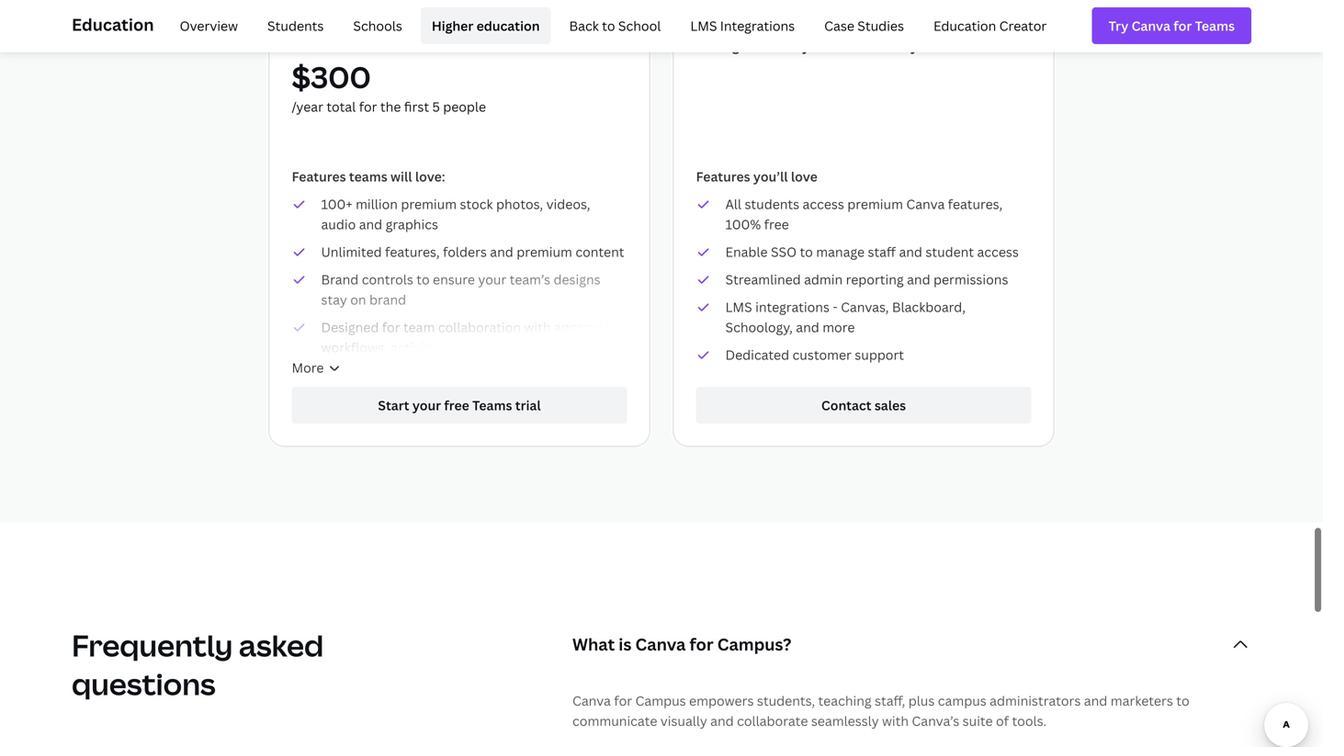 Task type: locate. For each thing, give the bounding box(es) containing it.
1 vertical spatial and
[[711, 712, 734, 730]]

is
[[619, 633, 632, 656]]

menu bar inside education element
[[161, 7, 1058, 44]]

1 vertical spatial canva
[[573, 692, 611, 709]]

1 horizontal spatial education
[[934, 17, 996, 34]]

to inside canva for campus empowers students, teaching staff, plus campus administrators and marketers to communicate visually and collaborate seamlessly with canva's suite of tools.
[[1177, 692, 1190, 709]]

for left campus?
[[690, 633, 714, 656]]

to right marketers
[[1177, 692, 1190, 709]]

for inside canva for campus empowers students, teaching staff, plus campus administrators and marketers to communicate visually and collaborate seamlessly with canva's suite of tools.
[[614, 692, 632, 709]]

1 horizontal spatial for
[[690, 633, 714, 656]]

to right back
[[602, 17, 615, 34]]

to
[[602, 17, 615, 34], [1177, 692, 1190, 709]]

0 horizontal spatial for
[[614, 692, 632, 709]]

what is canva for campus? button
[[573, 611, 1252, 678]]

and down empowers
[[711, 712, 734, 730]]

canva up the communicate
[[573, 692, 611, 709]]

and
[[1084, 692, 1108, 709], [711, 712, 734, 730]]

suite
[[963, 712, 993, 730]]

asked
[[239, 625, 324, 665]]

marketers
[[1111, 692, 1173, 709]]

canva inside dropdown button
[[636, 633, 686, 656]]

canva right 'is' at the bottom left of the page
[[636, 633, 686, 656]]

campus
[[635, 692, 686, 709]]

0 vertical spatial for
[[690, 633, 714, 656]]

education creator link
[[923, 7, 1058, 44]]

what is canva for campus?
[[573, 633, 792, 656]]

0 horizontal spatial canva
[[573, 692, 611, 709]]

back to school
[[569, 17, 661, 34]]

1 horizontal spatial to
[[1177, 692, 1190, 709]]

0 vertical spatial canva
[[636, 633, 686, 656]]

back to school link
[[558, 7, 672, 44]]

to inside 'link'
[[602, 17, 615, 34]]

higher
[[432, 17, 474, 34]]

0 vertical spatial to
[[602, 17, 615, 34]]

menu bar containing overview
[[161, 7, 1058, 44]]

for up the communicate
[[614, 692, 632, 709]]

empowers
[[689, 692, 754, 709]]

of
[[996, 712, 1009, 730]]

0 horizontal spatial education
[[72, 13, 154, 36]]

1 vertical spatial to
[[1177, 692, 1190, 709]]

higher education
[[432, 17, 540, 34]]

1 horizontal spatial canva
[[636, 633, 686, 656]]

for
[[690, 633, 714, 656], [614, 692, 632, 709]]

lms integrations link
[[679, 7, 806, 44]]

and left marketers
[[1084, 692, 1108, 709]]

what
[[573, 633, 615, 656]]

education inside menu bar
[[934, 17, 996, 34]]

students,
[[757, 692, 815, 709]]

education for education creator
[[934, 17, 996, 34]]

menu bar
[[161, 7, 1058, 44]]

schools
[[353, 17, 402, 34]]

canva inside canva for campus empowers students, teaching staff, plus campus administrators and marketers to communicate visually and collaborate seamlessly with canva's suite of tools.
[[573, 692, 611, 709]]

plus
[[909, 692, 935, 709]]

campus?
[[718, 633, 792, 656]]

frequently
[[72, 625, 233, 665]]

1 vertical spatial for
[[614, 692, 632, 709]]

tools.
[[1012, 712, 1047, 730]]

0 vertical spatial and
[[1084, 692, 1108, 709]]

1 horizontal spatial and
[[1084, 692, 1108, 709]]

0 horizontal spatial to
[[602, 17, 615, 34]]

visually
[[661, 712, 707, 730]]

back
[[569, 17, 599, 34]]

education
[[72, 13, 154, 36], [934, 17, 996, 34]]

canva
[[636, 633, 686, 656], [573, 692, 611, 709]]

lms integrations
[[690, 17, 795, 34]]

collaborate
[[737, 712, 808, 730]]

higher education link
[[421, 7, 551, 44]]



Task type: vqa. For each thing, say whether or not it's contained in the screenshot.
of
yes



Task type: describe. For each thing, give the bounding box(es) containing it.
case
[[824, 17, 855, 34]]

education creator
[[934, 17, 1047, 34]]

communicate
[[573, 712, 657, 730]]

students link
[[256, 7, 335, 44]]

students
[[267, 17, 324, 34]]

education element
[[72, 0, 1252, 51]]

education
[[477, 17, 540, 34]]

frequently asked questions
[[72, 625, 324, 704]]

case studies
[[824, 17, 904, 34]]

studies
[[858, 17, 904, 34]]

administrators
[[990, 692, 1081, 709]]

schools link
[[342, 7, 413, 44]]

with
[[882, 712, 909, 730]]

canva's
[[912, 712, 960, 730]]

creator
[[1000, 17, 1047, 34]]

school
[[618, 17, 661, 34]]

overview
[[180, 17, 238, 34]]

teaching
[[818, 692, 872, 709]]

canva for campus empowers students, teaching staff, plus campus administrators and marketers to communicate visually and collaborate seamlessly with canva's suite of tools.
[[573, 692, 1190, 730]]

education for education
[[72, 13, 154, 36]]

0 horizontal spatial and
[[711, 712, 734, 730]]

lms
[[690, 17, 717, 34]]

seamlessly
[[811, 712, 879, 730]]

questions
[[72, 664, 216, 704]]

overview link
[[169, 7, 249, 44]]

integrations
[[720, 17, 795, 34]]

campus
[[938, 692, 987, 709]]

for inside dropdown button
[[690, 633, 714, 656]]

case studies link
[[813, 7, 915, 44]]

staff,
[[875, 692, 905, 709]]



